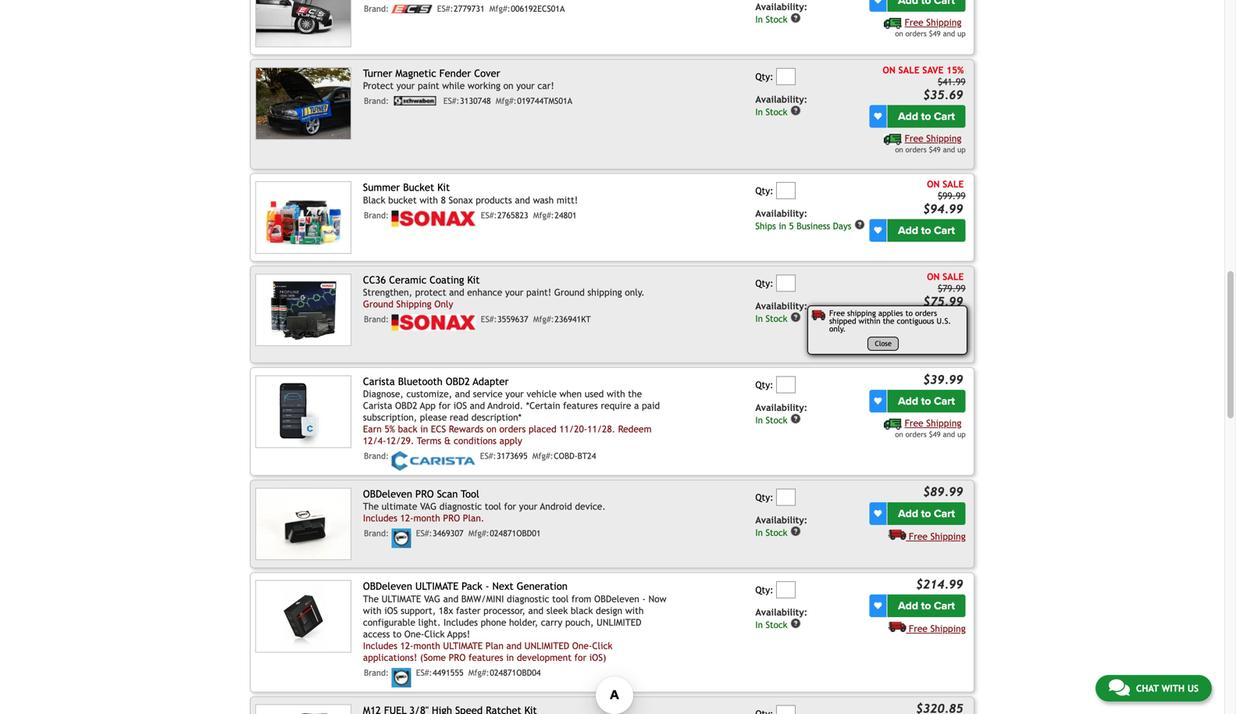 Task type: vqa. For each thing, say whether or not it's contained in the screenshot.
question sign icon related to $214.99
yes



Task type: locate. For each thing, give the bounding box(es) containing it.
6 add from the top
[[899, 599, 919, 613]]

kit up enhance
[[468, 274, 480, 286]]

chat
[[1137, 683, 1160, 694]]

ultimate up support,
[[382, 593, 421, 604]]

4 availability: in stock from the top
[[756, 402, 808, 425]]

7 availability: from the top
[[756, 607, 808, 618]]

mfg#: right 2779731
[[490, 4, 511, 14]]

shipping up '236941kt'
[[588, 287, 622, 298]]

2 qty: from the top
[[756, 185, 774, 196]]

the inside obdeleven pro scan tool the ultimate vag diagnostic tool for your android device. includes 12-month pro plan.
[[363, 501, 379, 512]]

only. inside cc36 ceramic coating kit strengthen, protect and enhance your paint! ground shipping only. ground shipping only
[[625, 287, 645, 298]]

pro
[[416, 488, 434, 500], [443, 513, 460, 524], [449, 652, 466, 663]]

0 horizontal spatial the
[[628, 388, 642, 399]]

month up (some
[[414, 640, 441, 651]]

free down $39.99
[[905, 418, 924, 428]]

shipping truck image
[[812, 309, 830, 320]]

ultimate
[[382, 501, 418, 512]]

3 add to wish list image from the top
[[875, 397, 882, 405]]

free shipping applies to orders shipped within the contiguous u.s. only. close
[[830, 309, 952, 348]]

question sign image
[[791, 12, 802, 23], [791, 105, 802, 116], [791, 413, 802, 424]]

0 vertical spatial obdeleven - corporate logo image
[[392, 529, 411, 548]]

0 vertical spatial up
[[958, 29, 966, 38]]

0 vertical spatial obd2
[[446, 375, 470, 387]]

0 vertical spatial $49
[[929, 29, 941, 38]]

6 availability: in stock from the top
[[756, 607, 808, 630]]

ios
[[454, 400, 467, 411], [385, 605, 398, 616]]

2 add to cart from the top
[[899, 224, 956, 237]]

3 free shipping on orders $49 and up from the top
[[896, 418, 966, 439]]

1 horizontal spatial tool
[[552, 593, 569, 604]]

4 add to cart from the top
[[899, 394, 956, 408]]

orders
[[906, 29, 927, 38], [906, 145, 927, 154], [916, 309, 938, 318], [500, 424, 526, 435], [906, 430, 927, 439]]

2 vertical spatial sale
[[943, 271, 964, 282]]

processor,
[[484, 605, 526, 616]]

vag inside obdeleven pro scan tool the ultimate vag diagnostic tool for your android device. includes 12-month pro plan.
[[420, 501, 437, 512]]

sonax
[[449, 194, 473, 205]]

2 vertical spatial question sign image
[[791, 413, 802, 424]]

3 availability: in stock from the top
[[756, 300, 808, 324]]

schwaben for ecs - corporate logo image
[[392, 5, 433, 13]]

6 add to cart from the top
[[899, 599, 956, 613]]

0 vertical spatial kit
[[438, 181, 450, 193]]

on for $75.99
[[927, 271, 940, 282]]

1 12- from the top
[[400, 513, 414, 524]]

add for first add to cart button from the bottom of the page
[[899, 599, 919, 613]]

carista down diagnose,
[[363, 400, 393, 411]]

add to cart down $35.69
[[899, 110, 956, 123]]

for inside carista bluetooth obd2 adapter diagnose, customize, and service your vehicle when used with the carista obd2 app for ios and android. *certain features require a paid subscription, please read description* earn 5% back in ecs rewards on orders placed 11/20-11/28. redeem 12/4-12/29. terms & conditions apply
[[439, 400, 451, 411]]

3 up from the top
[[958, 430, 966, 439]]

4 brand: from the top
[[364, 315, 389, 324]]

1 horizontal spatial ground
[[555, 287, 585, 298]]

ultimate
[[416, 580, 459, 592], [382, 593, 421, 604], [443, 640, 483, 651]]

black
[[363, 194, 386, 205]]

availability: for summer bucket kit
[[756, 208, 808, 219]]

4 in from the top
[[756, 415, 763, 425]]

shipping
[[588, 287, 622, 298], [848, 309, 877, 318]]

1 add to cart from the top
[[899, 110, 956, 123]]

on sale save 15% $41.99 $35.69
[[883, 64, 966, 102]]

1 month from the top
[[414, 513, 441, 524]]

5 in from the top
[[756, 527, 763, 538]]

ios inside carista bluetooth obd2 adapter diagnose, customize, and service your vehicle when used with the carista obd2 app for ios and android. *certain features require a paid subscription, please read description* earn 5% back in ecs rewards on orders placed 11/20-11/28. redeem 12/4-12/29. terms & conditions apply
[[454, 400, 467, 411]]

mfg#: right 4491555
[[469, 668, 490, 678]]

add to cart button down "$89.99"
[[888, 502, 966, 525]]

includes down ultimate
[[363, 513, 398, 524]]

4 add from the top
[[899, 394, 919, 408]]

features inside obdeleven ultimate pack - next generation the ultimate vag and bmw/mini diagnostic tool from obdeleven - now with ios support, 18x faster processor, and sleek black design with configurable light. includes phone holder, carry pouch, unlimited access to one-click apps! includes 12-month ultimate plan and unlimited one-click applications! (some pro features in development for ios)
[[469, 652, 504, 663]]

1 vertical spatial 12-
[[400, 640, 414, 651]]

0 vertical spatial obdeleven
[[363, 488, 413, 500]]

1 horizontal spatial shipping
[[848, 309, 877, 318]]

on inside on sale save 15% $41.99 $35.69
[[883, 64, 896, 75]]

to left u.s.
[[922, 316, 932, 330]]

cart for first add to cart button from the bottom of the page
[[934, 599, 956, 613]]

a
[[635, 400, 639, 411]]

bmw/mini
[[462, 593, 504, 604]]

free shipping on orders $49 and up up save
[[896, 17, 966, 38]]

0 horizontal spatial only.
[[625, 287, 645, 298]]

vag up 18x
[[424, 593, 441, 604]]

1 vertical spatial sale
[[943, 178, 964, 189]]

qty: for turner magnetic fender cover
[[756, 71, 774, 82]]

obdeleven for $214.99
[[363, 580, 413, 592]]

cc36 ceramic coating kit strengthen, protect and enhance your paint! ground shipping only. ground shipping only
[[363, 274, 645, 310]]

2 add to cart button from the top
[[888, 219, 966, 242]]

add to cart button down $35.69
[[888, 105, 966, 128]]

0 vertical spatial free shipping on orders $49 and up
[[896, 17, 966, 38]]

2 the from the top
[[363, 593, 379, 604]]

1 vertical spatial obdeleven
[[363, 580, 413, 592]]

es#: left 3559637
[[481, 315, 497, 324]]

6 stock from the top
[[766, 620, 788, 630]]

cart for second add to cart button from the top
[[934, 224, 956, 237]]

obd2 up subscription,
[[395, 400, 418, 411]]

2 free shipping on orders $49 and up from the top
[[896, 133, 966, 154]]

to
[[922, 110, 932, 123], [922, 224, 932, 237], [906, 309, 913, 318], [922, 316, 932, 330], [922, 394, 932, 408], [922, 507, 932, 520], [922, 599, 932, 613], [393, 629, 402, 640]]

1 horizontal spatial in
[[506, 652, 514, 663]]

question sign image for obdeleven pro scan tool
[[791, 526, 802, 537]]

with up require
[[607, 388, 626, 399]]

es#: for fender
[[444, 96, 460, 106]]

1 vertical spatial question sign image
[[791, 105, 802, 116]]

unlimited
[[597, 617, 642, 628], [525, 640, 570, 651]]

to down configurable
[[393, 629, 402, 640]]

0 vertical spatial -
[[486, 580, 490, 592]]

1 horizontal spatial kit
[[468, 274, 480, 286]]

0 vertical spatial the
[[363, 501, 379, 512]]

0 vertical spatial diagnostic
[[440, 501, 482, 512]]

support,
[[401, 605, 436, 616]]

your up android. at the left of the page
[[506, 388, 524, 399]]

2 add from the top
[[899, 224, 919, 237]]

2 brand: from the top
[[364, 96, 389, 106]]

brand: down strengthen,
[[364, 315, 389, 324]]

diagnostic inside obdeleven pro scan tool the ultimate vag diagnostic tool for your android device. includes 12-month pro plan.
[[440, 501, 482, 512]]

on for $94.99
[[927, 178, 940, 189]]

0 vertical spatial 12-
[[400, 513, 414, 524]]

11/28.
[[588, 424, 616, 435]]

8
[[441, 194, 446, 205]]

2 free shipping from the top
[[909, 531, 966, 542]]

stock for $89.99
[[766, 527, 788, 538]]

qty:
[[756, 71, 774, 82], [756, 185, 774, 196], [756, 278, 774, 289], [756, 379, 774, 390], [756, 492, 774, 503], [756, 584, 774, 595]]

1 vertical spatial in
[[420, 424, 428, 435]]

sonax - corporate logo image
[[392, 210, 476, 227], [392, 315, 476, 331]]

$41.99
[[938, 76, 966, 87]]

free shipping down "$89.99"
[[909, 531, 966, 542]]

obdeleven inside obdeleven pro scan tool the ultimate vag diagnostic tool for your android device. includes 12-month pro plan.
[[363, 488, 413, 500]]

0 vertical spatial includes
[[363, 513, 398, 524]]

1 vertical spatial the
[[628, 388, 642, 399]]

obdeleven pro scan tool link
[[363, 488, 480, 500]]

add to wish list image
[[875, 0, 882, 4], [875, 319, 882, 327], [875, 510, 882, 517], [875, 602, 882, 610]]

obdeleven up ultimate
[[363, 488, 413, 500]]

1 brand: from the top
[[364, 4, 389, 14]]

6 availability: from the top
[[756, 514, 808, 525]]

1 horizontal spatial features
[[563, 400, 598, 411]]

brand: for summer bucket kit
[[364, 210, 389, 220]]

in left the 5
[[779, 221, 787, 231]]

3 cart from the top
[[934, 316, 956, 330]]

2 12- from the top
[[400, 640, 414, 651]]

2 add to wish list image from the top
[[875, 319, 882, 327]]

on left save
[[883, 64, 896, 75]]

1 horizontal spatial ios
[[454, 400, 467, 411]]

free shipping for $214.99
[[909, 623, 966, 634]]

es#: down products
[[481, 210, 497, 220]]

0 vertical spatial month
[[414, 513, 441, 524]]

availability: in stock for on sale
[[756, 300, 808, 324]]

ios)
[[590, 652, 607, 663]]

5 stock from the top
[[766, 527, 788, 538]]

kit inside cc36 ceramic coating kit strengthen, protect and enhance your paint! ground shipping only. ground shipping only
[[468, 274, 480, 286]]

1 vertical spatial month
[[414, 640, 441, 651]]

orders up save
[[906, 29, 927, 38]]

brand: down black
[[364, 210, 389, 220]]

1 horizontal spatial diagnostic
[[507, 593, 550, 604]]

0 vertical spatial only.
[[625, 287, 645, 298]]

5 qty: from the top
[[756, 492, 774, 503]]

on inside 'on sale $79.99 $75.99'
[[927, 271, 940, 282]]

5 cart from the top
[[934, 507, 956, 520]]

availability: for obdeleven ultimate pack - next generation
[[756, 607, 808, 618]]

sale inside on sale save 15% $41.99 $35.69
[[899, 64, 920, 75]]

your left android
[[519, 501, 538, 512]]

comments image
[[1109, 678, 1130, 697]]

0 horizontal spatial ground
[[363, 299, 394, 310]]

3 brand: from the top
[[364, 210, 389, 220]]

0 horizontal spatial ios
[[385, 605, 398, 616]]

ground up '236941kt'
[[555, 287, 585, 298]]

add to cart down $39.99
[[899, 394, 956, 408]]

bluetooth
[[398, 375, 443, 387]]

2 vertical spatial free shipping on orders $49 and up
[[896, 418, 966, 439]]

phone
[[481, 617, 507, 628]]

cart down $94.99
[[934, 224, 956, 237]]

in for on sale
[[756, 313, 763, 324]]

mfg#: down wash
[[534, 210, 554, 220]]

to down $94.99
[[922, 224, 932, 237]]

0 horizontal spatial click
[[425, 629, 445, 640]]

0 horizontal spatial for
[[439, 400, 451, 411]]

2 question sign image from the top
[[791, 105, 802, 116]]

0 vertical spatial pro
[[416, 488, 434, 500]]

obdeleven - corporate logo image for $214.99
[[392, 668, 411, 688]]

1 vertical spatial -
[[643, 593, 646, 604]]

description*
[[472, 412, 522, 423]]

236941kt
[[555, 315, 591, 324]]

es#: 3469307 mfg#: 024871obd01
[[416, 529, 541, 538]]

019744tms01a
[[517, 96, 573, 106]]

diagnostic inside obdeleven ultimate pack - next generation the ultimate vag and bmw/mini diagnostic tool from obdeleven - now with ios support, 18x faster processor, and sleek black design with configurable light. includes phone holder, carry pouch, unlimited access to one-click apps! includes 12-month ultimate plan and unlimited one-click applications! (some pro features in development for ios)
[[507, 593, 550, 604]]

es#3469307 - 024871obd01 - obdeleven pro scan tool - the ultimate vag diagnostic tool for your android device. - obdeleven - audi volkswagen image
[[255, 488, 352, 560]]

3 in from the top
[[756, 313, 763, 324]]

unlimited up development
[[525, 640, 570, 651]]

tool
[[461, 488, 480, 500]]

1 vertical spatial shipping
[[848, 309, 877, 318]]

4 cart from the top
[[934, 394, 956, 408]]

diagnostic down tool
[[440, 501, 482, 512]]

for up please
[[439, 400, 451, 411]]

tool up es#: 3469307 mfg#: 024871obd01
[[485, 501, 502, 512]]

None text field
[[777, 68, 796, 85], [777, 182, 796, 199], [777, 275, 796, 292], [777, 376, 796, 393], [777, 489, 796, 506], [777, 581, 796, 598], [777, 705, 796, 714], [777, 68, 796, 85], [777, 182, 796, 199], [777, 275, 796, 292], [777, 376, 796, 393], [777, 489, 796, 506], [777, 581, 796, 598], [777, 705, 796, 714]]

2 vertical spatial on
[[927, 271, 940, 282]]

customize,
[[407, 388, 452, 399]]

cart down $214.99
[[934, 599, 956, 613]]

shipping
[[927, 17, 962, 28], [927, 133, 962, 144], [397, 299, 432, 310], [931, 340, 966, 351], [927, 418, 962, 428], [931, 531, 966, 542], [931, 623, 966, 634]]

mfg#: for carista bluetooth obd2 adapter
[[533, 451, 554, 461]]

11/20-
[[560, 424, 588, 435]]

add to wish list image
[[875, 112, 882, 120], [875, 227, 882, 234], [875, 397, 882, 405]]

sonax - corporate logo image down only
[[392, 315, 476, 331]]

2 obdeleven - corporate logo image from the top
[[392, 668, 411, 688]]

free shipping for $89.99
[[909, 531, 966, 542]]

1 vertical spatial only.
[[830, 324, 846, 333]]

turner magnetic fender cover link
[[363, 67, 501, 79]]

1 vertical spatial diagnostic
[[507, 593, 550, 604]]

5 brand: from the top
[[364, 451, 389, 461]]

free shipping image
[[884, 18, 902, 29], [884, 134, 902, 145], [884, 419, 902, 430], [889, 621, 907, 632]]

4 availability: from the top
[[756, 300, 808, 311]]

1 vertical spatial sonax - corporate logo image
[[392, 315, 476, 331]]

0 vertical spatial click
[[425, 629, 445, 640]]

7 brand: from the top
[[364, 668, 389, 678]]

within
[[859, 316, 881, 325]]

5%
[[385, 424, 395, 435]]

es#: down (some
[[416, 668, 432, 678]]

month inside obdeleven ultimate pack - next generation the ultimate vag and bmw/mini diagnostic tool from obdeleven - now with ios support, 18x faster processor, and sleek black design with configurable light. includes phone holder, carry pouch, unlimited access to one-click apps! includes 12-month ultimate plan and unlimited one-click applications! (some pro features in development for ios)
[[414, 640, 441, 651]]

on inside on sale $99.99 $94.99
[[927, 178, 940, 189]]

&
[[444, 435, 451, 446]]

es#2779731 - 006192ecs01a - magnetic fender cover - keep your fender cover in place and protect your finish. - schwaben for ecs - audi bmw volkswagen mercedes benz mini image
[[255, 0, 352, 47]]

for up 024871obd01
[[504, 501, 516, 512]]

0 horizontal spatial -
[[486, 580, 490, 592]]

5 availability: from the top
[[756, 402, 808, 413]]

add to cart button down $39.99
[[888, 390, 966, 412]]

2 availability: in stock from the top
[[756, 94, 808, 117]]

with inside carista bluetooth obd2 adapter diagnose, customize, and service your vehicle when used with the carista obd2 app for ios and android. *certain features require a paid subscription, please read description* earn 5% back in ecs rewards on orders placed 11/20-11/28. redeem 12/4-12/29. terms & conditions apply
[[607, 388, 626, 399]]

protect
[[415, 287, 446, 298]]

free inside free shipping applies to orders shipped within the contiguous u.s. only. close
[[830, 309, 845, 318]]

2765823
[[498, 210, 529, 220]]

1 add to wish list image from the top
[[875, 0, 882, 4]]

orders inside free shipping applies to orders shipped within the contiguous u.s. only. close
[[916, 309, 938, 318]]

es#4491555 - 024871obd04 - obdeleven ultimate pack - next generation - the ultimate vag and bmw/mini diagnostic tool from obdeleven - now with ios support, 18x faster processor, and sleek black design with configurable light. includes phone holder, carry pouch, unlimited access to one-click apps! - obdeleven - audi bmw volkswagen mini image
[[255, 580, 352, 653]]

1 vertical spatial obdeleven - corporate logo image
[[392, 668, 411, 688]]

app
[[420, 400, 436, 411]]

1 horizontal spatial for
[[504, 501, 516, 512]]

2 horizontal spatial for
[[575, 652, 587, 663]]

4 add to wish list image from the top
[[875, 602, 882, 610]]

obdeleven
[[363, 488, 413, 500], [363, 580, 413, 592], [595, 593, 640, 604]]

cart down $75.99
[[934, 316, 956, 330]]

$35.69
[[924, 88, 964, 102]]

obdeleven up 'design'
[[595, 593, 640, 604]]

0 vertical spatial for
[[439, 400, 451, 411]]

1 vertical spatial pro
[[443, 513, 460, 524]]

mfg#: for obdeleven ultimate pack - next generation
[[469, 668, 490, 678]]

only.
[[625, 287, 645, 298], [830, 324, 846, 333]]

0 vertical spatial free shipping image
[[889, 338, 907, 349]]

1 add to wish list image from the top
[[875, 112, 882, 120]]

1 add from the top
[[899, 110, 919, 123]]

1 vertical spatial click
[[593, 640, 613, 651]]

es#2765823 - 24801 - summer bucket kit - black bucket with 8 sonax products and wash mitt! - sonax - audi bmw volkswagen mercedes benz mini porsche image
[[255, 181, 352, 254]]

1 vertical spatial free shipping on orders $49 and up
[[896, 133, 966, 154]]

obdeleven ultimate pack - next generation link
[[363, 580, 568, 592]]

features down "plan"
[[469, 652, 504, 663]]

only. inside free shipping applies to orders shipped within the contiguous u.s. only. close
[[830, 324, 846, 333]]

to right applies
[[906, 309, 913, 318]]

your
[[397, 80, 415, 91], [517, 80, 535, 91], [505, 287, 524, 298], [506, 388, 524, 399], [519, 501, 538, 512]]

es#: 4491555 mfg#: 024871obd04
[[416, 668, 541, 678]]

4 stock from the top
[[766, 415, 788, 425]]

carista bluetooth obd2 adapter link
[[363, 375, 509, 387]]

2 vertical spatial free shipping
[[909, 623, 966, 634]]

for inside obdeleven ultimate pack - next generation the ultimate vag and bmw/mini diagnostic tool from obdeleven - now with ios support, 18x faster processor, and sleek black design with configurable light. includes phone holder, carry pouch, unlimited access to one-click apps! includes 12-month ultimate plan and unlimited one-click applications! (some pro features in development for ios)
[[575, 652, 587, 663]]

obdeleven - corporate logo image for $89.99
[[392, 529, 411, 548]]

4 qty: from the top
[[756, 379, 774, 390]]

paint
[[418, 80, 440, 91]]

diagnostic down the generation
[[507, 593, 550, 604]]

add to cart button down $75.99
[[888, 312, 966, 334]]

1 vertical spatial unlimited
[[525, 640, 570, 651]]

and
[[944, 29, 956, 38], [944, 145, 956, 154], [515, 194, 530, 205], [449, 287, 465, 298], [455, 388, 471, 399], [470, 400, 485, 411], [944, 430, 956, 439], [443, 593, 459, 604], [529, 605, 544, 616], [507, 640, 522, 651]]

brand: left schwaben for ecs - corporate logo
[[364, 4, 389, 14]]

turner
[[363, 67, 393, 79]]

5 add to cart button from the top
[[888, 502, 966, 525]]

0 vertical spatial tool
[[485, 501, 502, 512]]

availability: inside availability: ships in 5 business days
[[756, 208, 808, 219]]

6 brand: from the top
[[364, 529, 389, 538]]

0 horizontal spatial obd2
[[395, 400, 418, 411]]

2 up from the top
[[958, 145, 966, 154]]

question sign image
[[855, 219, 866, 230], [791, 312, 802, 323], [791, 526, 802, 537], [791, 618, 802, 629]]

12/4-
[[363, 435, 386, 446]]

cart down $35.69
[[934, 110, 956, 123]]

on for 15%
[[883, 64, 896, 75]]

5
[[790, 221, 794, 231]]

tool
[[485, 501, 502, 512], [552, 593, 569, 604]]

2 cart from the top
[[934, 224, 956, 237]]

3 $49 from the top
[[929, 430, 941, 439]]

0 horizontal spatial in
[[420, 424, 428, 435]]

month inside obdeleven pro scan tool the ultimate vag diagnostic tool for your android device. includes 12-month pro plan.
[[414, 513, 441, 524]]

add to cart button down $94.99
[[888, 219, 966, 242]]

3 stock from the top
[[766, 313, 788, 324]]

in up terms
[[420, 424, 428, 435]]

0 vertical spatial ios
[[454, 400, 467, 411]]

question sign image for turner magnetic fender cover
[[791, 105, 802, 116]]

pro inside obdeleven ultimate pack - next generation the ultimate vag and bmw/mini diagnostic tool from obdeleven - now with ios support, 18x faster processor, and sleek black design with configurable light. includes phone holder, carry pouch, unlimited access to one-click apps! includes 12-month ultimate plan and unlimited one-click applications! (some pro features in development for ios)
[[449, 652, 466, 663]]

ships
[[756, 221, 777, 231]]

3 add from the top
[[899, 316, 919, 330]]

kit inside summer bucket kit black bucket with 8 sonax products and wash mitt!
[[438, 181, 450, 193]]

1 cart from the top
[[934, 110, 956, 123]]

2 vertical spatial $49
[[929, 430, 941, 439]]

0 horizontal spatial diagnostic
[[440, 501, 482, 512]]

your left paint!
[[505, 287, 524, 298]]

brand: down ultimate
[[364, 529, 389, 538]]

brand: for obdeleven ultimate pack - next generation
[[364, 668, 389, 678]]

es#: for pack
[[416, 668, 432, 678]]

add
[[899, 110, 919, 123], [899, 224, 919, 237], [899, 316, 919, 330], [899, 394, 919, 408], [899, 507, 919, 520], [899, 599, 919, 613]]

1 the from the top
[[363, 501, 379, 512]]

add for 3rd add to cart button from the bottom of the page
[[899, 394, 919, 408]]

1 free shipping from the top
[[909, 340, 966, 351]]

your inside obdeleven pro scan tool the ultimate vag diagnostic tool for your android device. includes 12-month pro plan.
[[519, 501, 538, 512]]

in up 024871obd04
[[506, 652, 514, 663]]

1 vertical spatial kit
[[468, 274, 480, 286]]

(some
[[420, 652, 446, 663]]

0 horizontal spatial tool
[[485, 501, 502, 512]]

es#: for kit
[[481, 210, 497, 220]]

on sale $79.99 $75.99
[[924, 271, 966, 308]]

1 horizontal spatial unlimited
[[597, 617, 642, 628]]

1 vertical spatial $49
[[929, 145, 941, 154]]

on up $79.99
[[927, 271, 940, 282]]

3 availability: from the top
[[756, 208, 808, 219]]

on sale $99.99 $94.99
[[924, 178, 966, 216]]

add left u.s.
[[899, 316, 919, 330]]

sale inside on sale $99.99 $94.99
[[943, 178, 964, 189]]

with
[[420, 194, 438, 205], [607, 388, 626, 399], [363, 605, 382, 616], [626, 605, 644, 616], [1162, 683, 1185, 694]]

sale left save
[[899, 64, 920, 75]]

tool inside obdeleven pro scan tool the ultimate vag diagnostic tool for your android device. includes 12-month pro plan.
[[485, 501, 502, 512]]

brand: down "protect"
[[364, 96, 389, 106]]

qty: for cc36 ceramic coating kit
[[756, 278, 774, 289]]

qty: for obdeleven pro scan tool
[[756, 492, 774, 503]]

free shipping image
[[889, 338, 907, 349], [889, 529, 907, 540]]

1 horizontal spatial the
[[883, 316, 895, 325]]

mfg#: down paint!
[[534, 315, 554, 324]]

add to cart button down $214.99
[[888, 595, 966, 617]]

$49 down $39.99
[[929, 430, 941, 439]]

sale up $79.99
[[943, 271, 964, 282]]

2 vertical spatial add to wish list image
[[875, 397, 882, 405]]

products
[[476, 194, 512, 205]]

1 vertical spatial carista
[[363, 400, 393, 411]]

with left the 8
[[420, 194, 438, 205]]

stock for on sale
[[766, 313, 788, 324]]

1 vertical spatial vag
[[424, 593, 441, 604]]

the inside free shipping applies to orders shipped within the contiguous u.s. only. close
[[883, 316, 895, 325]]

ultimate up 18x
[[416, 580, 459, 592]]

1 vertical spatial on
[[927, 178, 940, 189]]

your inside cc36 ceramic coating kit strengthen, protect and enhance your paint! ground shipping only. ground shipping only
[[505, 287, 524, 298]]

$39.99
[[924, 373, 964, 387]]

1 qty: from the top
[[756, 71, 774, 82]]

subscription,
[[363, 412, 417, 423]]

for inside obdeleven pro scan tool the ultimate vag diagnostic tool for your android device. includes 12-month pro plan.
[[504, 501, 516, 512]]

3 free shipping from the top
[[909, 623, 966, 634]]

0 vertical spatial one-
[[405, 629, 425, 640]]

shipping inside cc36 ceramic coating kit strengthen, protect and enhance your paint! ground shipping only. ground shipping only
[[588, 287, 622, 298]]

mfg#: for obdeleven pro scan tool
[[469, 529, 490, 538]]

ios inside obdeleven ultimate pack - next generation the ultimate vag and bmw/mini diagnostic tool from obdeleven - now with ios support, 18x faster processor, and sleek black design with configurable light. includes phone holder, carry pouch, unlimited access to one-click apps! includes 12-month ultimate plan and unlimited one-click applications! (some pro features in development for ios)
[[385, 605, 398, 616]]

features down when
[[563, 400, 598, 411]]

includes
[[363, 513, 398, 524], [444, 617, 478, 628], [363, 640, 398, 651]]

0 vertical spatial sale
[[899, 64, 920, 75]]

0 vertical spatial features
[[563, 400, 598, 411]]

0 horizontal spatial features
[[469, 652, 504, 663]]

free shipping on orders $49 and up down $39.99
[[896, 418, 966, 439]]

click down light.
[[425, 629, 445, 640]]

1 obdeleven - corporate logo image from the top
[[392, 529, 411, 548]]

availability: in stock for $89.99
[[756, 514, 808, 538]]

the left ultimate
[[363, 501, 379, 512]]

3 add to wish list image from the top
[[875, 510, 882, 517]]

2 horizontal spatial in
[[779, 221, 787, 231]]

1 carista from the top
[[363, 375, 395, 387]]

enhance
[[467, 287, 503, 298]]

click
[[425, 629, 445, 640], [593, 640, 613, 651]]

stock
[[766, 14, 788, 25], [766, 107, 788, 117], [766, 313, 788, 324], [766, 415, 788, 425], [766, 527, 788, 538], [766, 620, 788, 630]]

the up configurable
[[363, 593, 379, 604]]

cart
[[934, 110, 956, 123], [934, 224, 956, 237], [934, 316, 956, 330], [934, 394, 956, 408], [934, 507, 956, 520], [934, 599, 956, 613]]

12- inside obdeleven pro scan tool the ultimate vag diagnostic tool for your android device. includes 12-month pro plan.
[[400, 513, 414, 524]]

in for $214.99
[[756, 620, 763, 630]]

ios up read
[[454, 400, 467, 411]]

brand: down 12/4-
[[364, 451, 389, 461]]

es#3130748 - 019744tms01a - turner magnetic fender cover - protect your paint while working on your car! - schwaben - audi bmw volkswagen mercedes benz mini porsche image
[[255, 67, 352, 140]]

protect
[[363, 80, 394, 91]]

1 vertical spatial add to wish list image
[[875, 227, 882, 234]]

cover
[[474, 67, 501, 79]]

vehicle
[[527, 388, 557, 399]]

2 vertical spatial for
[[575, 652, 587, 663]]

1 vertical spatial ios
[[385, 605, 398, 616]]

1 horizontal spatial -
[[643, 593, 646, 604]]

1 vertical spatial free shipping
[[909, 531, 966, 542]]

$49 up on sale $99.99 $94.99 at the top
[[929, 145, 941, 154]]

availability: in stock for $39.99
[[756, 402, 808, 425]]

ceramic
[[389, 274, 427, 286]]

2 add to wish list image from the top
[[875, 227, 882, 234]]

es#: down while
[[444, 96, 460, 106]]

add down on sale save 15% $41.99 $35.69
[[899, 110, 919, 123]]

3 question sign image from the top
[[791, 413, 802, 424]]

on inside turner magnetic fender cover protect your paint while working on your car!
[[504, 80, 514, 91]]

1 vertical spatial free shipping image
[[889, 529, 907, 540]]

in for $89.99
[[756, 527, 763, 538]]

sonax - corporate logo image for $94.99
[[392, 210, 476, 227]]

0 vertical spatial the
[[883, 316, 895, 325]]

the
[[363, 501, 379, 512], [363, 593, 379, 604]]

1 vertical spatial for
[[504, 501, 516, 512]]

days
[[833, 221, 852, 231]]

pouch,
[[566, 617, 594, 628]]

0 vertical spatial question sign image
[[791, 12, 802, 23]]

6 qty: from the top
[[756, 584, 774, 595]]

2 month from the top
[[414, 640, 441, 651]]

free down $35.69
[[905, 133, 924, 144]]

free
[[905, 17, 924, 28], [905, 133, 924, 144], [830, 309, 845, 318], [909, 340, 928, 351], [905, 418, 924, 428], [909, 531, 928, 542], [909, 623, 928, 634]]

2 vertical spatial pro
[[449, 652, 466, 663]]

2 availability: from the top
[[756, 94, 808, 105]]

6 cart from the top
[[934, 599, 956, 613]]

orders inside carista bluetooth obd2 adapter diagnose, customize, and service your vehicle when used with the carista obd2 app for ios and android. *certain features require a paid subscription, please read description* earn 5% back in ecs rewards on orders placed 11/20-11/28. redeem 12/4-12/29. terms & conditions apply
[[500, 424, 526, 435]]

cart down "$89.99"
[[934, 507, 956, 520]]

6 in from the top
[[756, 620, 763, 630]]

2 carista from the top
[[363, 400, 393, 411]]

obdeleven - corporate logo image
[[392, 529, 411, 548], [392, 668, 411, 688]]

3 qty: from the top
[[756, 278, 774, 289]]

2 vertical spatial in
[[506, 652, 514, 663]]

1 vertical spatial tool
[[552, 593, 569, 604]]

- left now
[[643, 593, 646, 604]]

on inside carista bluetooth obd2 adapter diagnose, customize, and service your vehicle when used with the carista obd2 app for ios and android. *certain features require a paid subscription, please read description* earn 5% back in ecs rewards on orders placed 11/20-11/28. redeem 12/4-12/29. terms & conditions apply
[[487, 424, 497, 435]]

cart down $39.99
[[934, 394, 956, 408]]

sale inside 'on sale $79.99 $75.99'
[[943, 271, 964, 282]]

android.
[[488, 400, 524, 411]]

5 availability: in stock from the top
[[756, 514, 808, 538]]

es#: down "conditions"
[[480, 451, 496, 461]]

5 add from the top
[[899, 507, 919, 520]]

0 vertical spatial shipping
[[588, 287, 622, 298]]

month down obdeleven pro scan tool link at left
[[414, 513, 441, 524]]

0 horizontal spatial kit
[[438, 181, 450, 193]]

2 sonax - corporate logo image from the top
[[392, 315, 476, 331]]

18x
[[439, 605, 453, 616]]

1 sonax - corporate logo image from the top
[[392, 210, 476, 227]]

pro up 4491555
[[449, 652, 466, 663]]

$49 up save
[[929, 29, 941, 38]]

0 vertical spatial on
[[883, 64, 896, 75]]

add to cart
[[899, 110, 956, 123], [899, 224, 956, 237], [899, 316, 956, 330], [899, 394, 956, 408], [899, 507, 956, 520], [899, 599, 956, 613]]

sale for 15%
[[899, 64, 920, 75]]

brand: for carista bluetooth obd2 adapter
[[364, 451, 389, 461]]

1 horizontal spatial only.
[[830, 324, 846, 333]]

magnetic
[[396, 67, 437, 79]]

the right within
[[883, 316, 895, 325]]

pro left scan
[[416, 488, 434, 500]]



Task type: describe. For each thing, give the bounding box(es) containing it.
$214.99
[[917, 577, 964, 592]]

ios for $214.99
[[385, 605, 398, 616]]

qty: for carista bluetooth obd2 adapter
[[756, 379, 774, 390]]

1 availability: in stock from the top
[[756, 1, 808, 25]]

2 vertical spatial includes
[[363, 640, 398, 651]]

3559637
[[498, 315, 529, 324]]

and up $99.99
[[944, 145, 956, 154]]

and up holder,
[[529, 605, 544, 616]]

mitt!
[[557, 194, 578, 205]]

rewards
[[449, 424, 484, 435]]

free down "$89.99"
[[909, 531, 928, 542]]

your down the magnetic at the left of the page
[[397, 80, 415, 91]]

close
[[875, 339, 892, 348]]

car!
[[538, 80, 555, 91]]

free up save
[[905, 17, 924, 28]]

u.s.
[[937, 316, 952, 325]]

question sign image for carista bluetooth obd2 adapter
[[791, 413, 802, 424]]

shipping inside cc36 ceramic coating kit strengthen, protect and enhance your paint! ground shipping only. ground shipping only
[[397, 299, 432, 310]]

access
[[363, 629, 390, 640]]

question sign image for summer bucket kit
[[855, 219, 866, 230]]

and right "plan"
[[507, 640, 522, 651]]

tool inside obdeleven ultimate pack - next generation the ultimate vag and bmw/mini diagnostic tool from obdeleven - now with ios support, 18x faster processor, and sleek black design with configurable light. includes phone holder, carry pouch, unlimited access to one-click apps! includes 12-month ultimate plan and unlimited one-click applications! (some pro features in development for ios)
[[552, 593, 569, 604]]

2 vertical spatial obdeleven
[[595, 593, 640, 604]]

and down the service
[[470, 400, 485, 411]]

carista bluetooth obd2 adapter diagnose, customize, and service your vehicle when used with the carista obd2 app for ios and android. *certain features require a paid subscription, please read description* earn 5% back in ecs rewards on orders placed 11/20-11/28. redeem 12/4-12/29. terms & conditions apply
[[363, 375, 660, 446]]

3173695
[[497, 451, 528, 461]]

service
[[473, 388, 503, 399]]

and inside summer bucket kit black bucket with 8 sonax products and wash mitt!
[[515, 194, 530, 205]]

3 add to cart from the top
[[899, 316, 956, 330]]

add for 5th add to cart button
[[899, 507, 919, 520]]

add for 3rd add to cart button
[[899, 316, 919, 330]]

question sign image for obdeleven ultimate pack - next generation
[[791, 618, 802, 629]]

cart for 3rd add to cart button
[[934, 316, 956, 330]]

1 availability: from the top
[[756, 1, 808, 12]]

1 $49 from the top
[[929, 29, 941, 38]]

$94.99
[[924, 202, 964, 216]]

es#: left 2779731
[[437, 4, 453, 14]]

es#: 3130748 mfg#: 019744tms01a
[[444, 96, 573, 106]]

to down $214.99
[[922, 599, 932, 613]]

es#: for obd2
[[480, 451, 496, 461]]

stock for $39.99
[[766, 415, 788, 425]]

to inside obdeleven ultimate pack - next generation the ultimate vag and bmw/mini diagnostic tool from obdeleven - now with ios support, 18x faster processor, and sleek black design with configurable light. includes phone holder, carry pouch, unlimited access to one-click apps! includes 12-month ultimate plan and unlimited one-click applications! (some pro features in development for ios)
[[393, 629, 402, 640]]

bucket
[[388, 194, 417, 205]]

1 horizontal spatial obd2
[[446, 375, 470, 387]]

$75.99
[[924, 294, 964, 308]]

2 vertical spatial ultimate
[[443, 640, 483, 651]]

5 add to cart from the top
[[899, 507, 956, 520]]

chat with us
[[1137, 683, 1199, 694]]

with left us
[[1162, 683, 1185, 694]]

free down $214.99
[[909, 623, 928, 634]]

to down $39.99
[[922, 394, 932, 408]]

shipping down "$89.99"
[[931, 531, 966, 542]]

qty: for obdeleven ultimate pack - next generation
[[756, 584, 774, 595]]

0 vertical spatial ground
[[555, 287, 585, 298]]

cc36 ceramic coating kit link
[[363, 274, 480, 286]]

and down $39.99
[[944, 430, 956, 439]]

stock for $214.99
[[766, 620, 788, 630]]

shipping inside free shipping applies to orders shipped within the contiguous u.s. only. close
[[848, 309, 877, 318]]

obdeleven for $89.99
[[363, 488, 413, 500]]

15%
[[947, 64, 964, 75]]

require
[[601, 400, 632, 411]]

your left car!
[[517, 80, 535, 91]]

to down $35.69
[[922, 110, 932, 123]]

availability: in stock for $214.99
[[756, 607, 808, 630]]

adapter
[[473, 375, 509, 387]]

mfg#: for summer bucket kit
[[534, 210, 554, 220]]

qty: for summer bucket kit
[[756, 185, 774, 196]]

1 in from the top
[[756, 14, 763, 25]]

pack
[[462, 580, 483, 592]]

with inside summer bucket kit black bucket with 8 sonax products and wash mitt!
[[420, 194, 438, 205]]

when
[[560, 388, 582, 399]]

free down contiguous in the right of the page
[[909, 340, 928, 351]]

diagnose,
[[363, 388, 404, 399]]

faster
[[456, 605, 481, 616]]

3130748
[[460, 96, 491, 106]]

es#3559637 - 236941kt - cc36 ceramic coating kit - strengthen, protect and enhance your paint! ground shipping only. - sonax - audi bmw volkswagen mercedes benz mini porsche image
[[255, 274, 352, 346]]

summer bucket kit link
[[363, 181, 450, 193]]

carista - corporate logo image
[[392, 451, 475, 471]]

24801
[[555, 210, 577, 220]]

orders up on sale $99.99 $94.99 at the top
[[906, 145, 927, 154]]

ios for $39.99
[[454, 400, 467, 411]]

now
[[649, 593, 667, 604]]

shipping down $214.99
[[931, 623, 966, 634]]

availability: for turner magnetic fender cover
[[756, 94, 808, 105]]

applies
[[879, 309, 904, 318]]

to down "$89.99"
[[922, 507, 932, 520]]

availability: for obdeleven pro scan tool
[[756, 514, 808, 525]]

3 add to cart button from the top
[[888, 312, 966, 334]]

chat with us link
[[1096, 675, 1213, 702]]

2 in from the top
[[756, 107, 763, 117]]

1 horizontal spatial one-
[[573, 640, 593, 651]]

availability: for cc36 ceramic coating kit
[[756, 300, 808, 311]]

terms
[[417, 435, 442, 446]]

sale for $94.99
[[943, 178, 964, 189]]

question sign image for cc36 ceramic coating kit
[[791, 312, 802, 323]]

vag inside obdeleven ultimate pack - next generation the ultimate vag and bmw/mini diagnostic tool from obdeleven - now with ios support, 18x faster processor, and sleek black design with configurable light. includes phone holder, carry pouch, unlimited access to one-click apps! includes 12-month ultimate plan and unlimited one-click applications! (some pro features in development for ios)
[[424, 593, 441, 604]]

006192ecs01a
[[511, 4, 565, 14]]

4 add to cart button from the top
[[888, 390, 966, 412]]

to inside free shipping applies to orders shipped within the contiguous u.s. only. close
[[906, 309, 913, 318]]

1 free shipping image from the top
[[889, 338, 907, 349]]

turner magnetic fender cover protect your paint while working on your car!
[[363, 67, 555, 91]]

business
[[797, 221, 831, 231]]

features inside carista bluetooth obd2 adapter diagnose, customize, and service your vehicle when used with the carista obd2 app for ios and android. *certain features require a paid subscription, please read description* earn 5% back in ecs rewards on orders placed 11/20-11/28. redeem 12/4-12/29. terms & conditions apply
[[563, 400, 598, 411]]

sale for $75.99
[[943, 271, 964, 282]]

obdeleven ultimate pack - next generation the ultimate vag and bmw/mini diagnostic tool from obdeleven - now with ios support, 18x faster processor, and sleek black design with configurable light. includes phone holder, carry pouch, unlimited access to one-click apps! includes 12-month ultimate plan and unlimited one-click applications! (some pro features in development for ios)
[[363, 580, 667, 663]]

1 add to cart button from the top
[[888, 105, 966, 128]]

availability: ships in 5 business days
[[756, 208, 852, 231]]

12- inside obdeleven ultimate pack - next generation the ultimate vag and bmw/mini diagnostic tool from obdeleven - now with ios support, 18x faster processor, and sleek black design with configurable light. includes phone holder, carry pouch, unlimited access to one-click apps! includes 12-month ultimate plan and unlimited one-click applications! (some pro features in development for ios)
[[400, 640, 414, 651]]

1 free shipping on orders $49 and up from the top
[[896, 17, 966, 38]]

used
[[585, 388, 604, 399]]

0 vertical spatial ultimate
[[416, 580, 459, 592]]

apply
[[500, 435, 523, 446]]

1 stock from the top
[[766, 14, 788, 25]]

android
[[540, 501, 572, 512]]

shipping up save
[[927, 17, 962, 28]]

and up read
[[455, 388, 471, 399]]

read
[[450, 412, 469, 423]]

0 horizontal spatial unlimited
[[525, 640, 570, 651]]

add to wish list image for $35.69
[[875, 112, 882, 120]]

in inside carista bluetooth obd2 adapter diagnose, customize, and service your vehicle when used with the carista obd2 app for ios and android. *certain features require a paid subscription, please read description* earn 5% back in ecs rewards on orders placed 11/20-11/28. redeem 12/4-12/29. terms & conditions apply
[[420, 424, 428, 435]]

the inside carista bluetooth obd2 adapter diagnose, customize, and service your vehicle when used with the carista obd2 app for ios and android. *certain features require a paid subscription, please read description* earn 5% back in ecs rewards on orders placed 11/20-11/28. redeem 12/4-12/29. terms & conditions apply
[[628, 388, 642, 399]]

the inside obdeleven ultimate pack - next generation the ultimate vag and bmw/mini diagnostic tool from obdeleven - now with ios support, 18x faster processor, and sleek black design with configurable light. includes phone holder, carry pouch, unlimited access to one-click apps! includes 12-month ultimate plan and unlimited one-click applications! (some pro features in development for ios)
[[363, 593, 379, 604]]

bt24
[[578, 451, 596, 461]]

development
[[517, 652, 572, 663]]

brand: for obdeleven pro scan tool
[[364, 529, 389, 538]]

sonax - corporate logo image for $75.99
[[392, 315, 476, 331]]

es#3173695 - cobd-bt24 - carista bluetooth obd2 adapter - diagnose, customize, and service your vehicle when used with the carista obd2 app for ios and android. *certain features require a paid subscription, please read description* - carista - audi bmw volkswagen mini porsche image
[[255, 375, 352, 448]]

1 vertical spatial includes
[[444, 617, 478, 628]]

ecs
[[431, 424, 446, 435]]

shipping down u.s.
[[931, 340, 966, 351]]

fender
[[440, 67, 471, 79]]

while
[[442, 80, 465, 91]]

cart for 1st add to cart button from the top
[[934, 110, 956, 123]]

2 free shipping image from the top
[[889, 529, 907, 540]]

1 horizontal spatial click
[[593, 640, 613, 651]]

in inside obdeleven ultimate pack - next generation the ultimate vag and bmw/mini diagnostic tool from obdeleven - now with ios support, 18x faster processor, and sleek black design with configurable light. includes phone holder, carry pouch, unlimited access to one-click apps! includes 12-month ultimate plan and unlimited one-click applications! (some pro features in development for ios)
[[506, 652, 514, 663]]

es#: for coating
[[481, 315, 497, 324]]

in inside availability: ships in 5 business days
[[779, 221, 787, 231]]

conditions
[[454, 435, 497, 446]]

024871obd01
[[490, 529, 541, 538]]

cart for 5th add to cart button
[[934, 507, 956, 520]]

1 vertical spatial ultimate
[[382, 593, 421, 604]]

2 $49 from the top
[[929, 145, 941, 154]]

mfg#: for turner magnetic fender cover
[[496, 96, 517, 106]]

1 up from the top
[[958, 29, 966, 38]]

from
[[572, 593, 592, 604]]

black
[[571, 605, 593, 616]]

earn
[[363, 424, 382, 435]]

device.
[[575, 501, 606, 512]]

3469307
[[433, 529, 464, 538]]

add to wish list image for $94.99
[[875, 227, 882, 234]]

cart for 3rd add to cart button from the bottom of the page
[[934, 394, 956, 408]]

schwaben - corporate logo image
[[392, 96, 439, 106]]

add for 1st add to cart button from the top
[[899, 110, 919, 123]]

and inside cc36 ceramic coating kit strengthen, protect and enhance your paint! ground shipping only. ground shipping only
[[449, 287, 465, 298]]

cobd-
[[554, 451, 578, 461]]

and up 15%
[[944, 29, 956, 38]]

placed
[[529, 424, 557, 435]]

add for second add to cart button from the top
[[899, 224, 919, 237]]

configurable
[[363, 617, 416, 628]]

next
[[493, 580, 514, 592]]

shipped
[[830, 316, 857, 325]]

orders down $39.99
[[906, 430, 927, 439]]

shipping down $39.99
[[927, 418, 962, 428]]

es#: for scan
[[416, 529, 432, 538]]

us
[[1188, 683, 1199, 694]]

1 vertical spatial obd2
[[395, 400, 418, 411]]

es#4476275 - 2567-22 - m12 fuel 3/8" high speed ratchet kit - milwaukee's m12 fuel 3/8" high speed ratchet kit is part of the latest addition to our best-in-class lineup of ratchets. - milwaukee - audi bmw volkswagen mercedes benz mini porsche image
[[255, 704, 352, 714]]

6 add to cart button from the top
[[888, 595, 966, 617]]

in for $39.99
[[756, 415, 763, 425]]

availability: for carista bluetooth obd2 adapter
[[756, 402, 808, 413]]

with right 'design'
[[626, 605, 644, 616]]

strengthen,
[[363, 287, 413, 298]]

es#: 2765823 mfg#: 24801
[[481, 210, 577, 220]]

2 stock from the top
[[766, 107, 788, 117]]

1 question sign image from the top
[[791, 12, 802, 23]]

scan
[[437, 488, 458, 500]]

contiguous
[[897, 316, 935, 325]]

brand: for turner magnetic fender cover
[[364, 96, 389, 106]]

summer
[[363, 181, 400, 193]]

$89.99
[[924, 485, 964, 499]]

apps!
[[448, 629, 471, 640]]

and up 18x
[[443, 593, 459, 604]]

obdeleven pro scan tool the ultimate vag diagnostic tool for your android device. includes 12-month pro plan.
[[363, 488, 606, 524]]

brand: for cc36 ceramic coating kit
[[364, 315, 389, 324]]

plan.
[[463, 513, 485, 524]]

summer bucket kit black bucket with 8 sonax products and wash mitt!
[[363, 181, 578, 205]]

includes inside obdeleven pro scan tool the ultimate vag diagnostic tool for your android device. includes 12-month pro plan.
[[363, 513, 398, 524]]

mfg#: for cc36 ceramic coating kit
[[534, 315, 554, 324]]

with up configurable
[[363, 605, 382, 616]]

back
[[398, 424, 418, 435]]

your inside carista bluetooth obd2 adapter diagnose, customize, and service your vehicle when used with the carista obd2 app for ios and android. *certain features require a paid subscription, please read description* earn 5% back in ecs rewards on orders placed 11/20-11/28. redeem 12/4-12/29. terms & conditions apply
[[506, 388, 524, 399]]

shipping down $35.69
[[927, 133, 962, 144]]

024871obd04
[[490, 668, 541, 678]]



